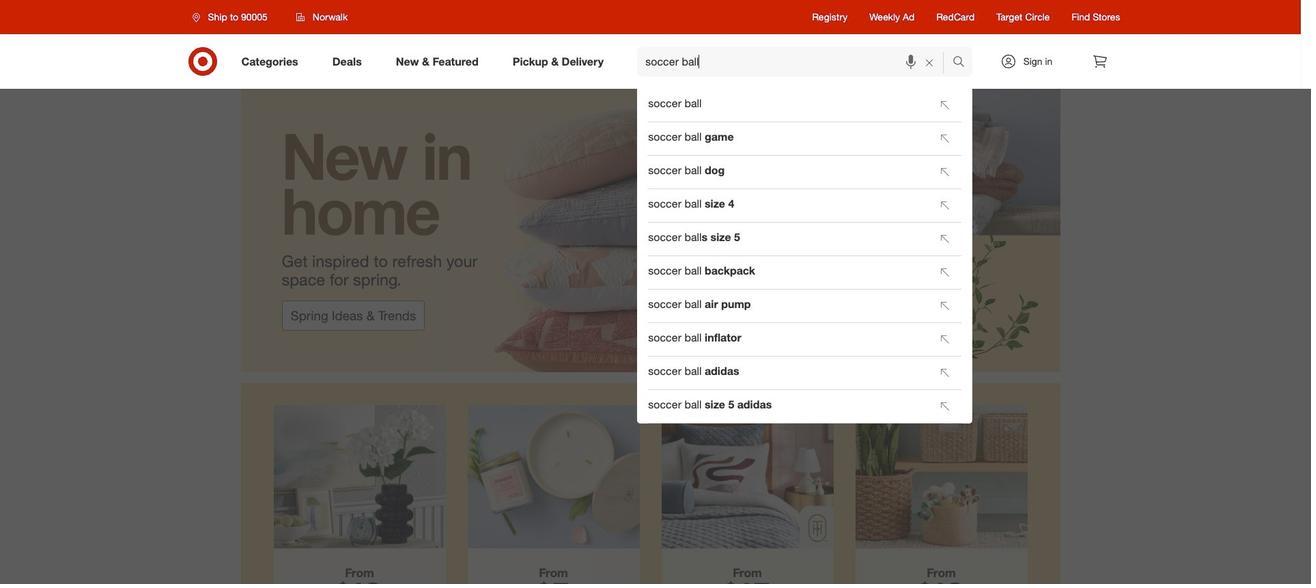Task type: vqa. For each thing, say whether or not it's contained in the screenshot.
Store
no



Task type: locate. For each thing, give the bounding box(es) containing it.
What can we help you find? suggestions appear below search field
[[638, 46, 956, 77]]

new in home image
[[241, 89, 1061, 372]]



